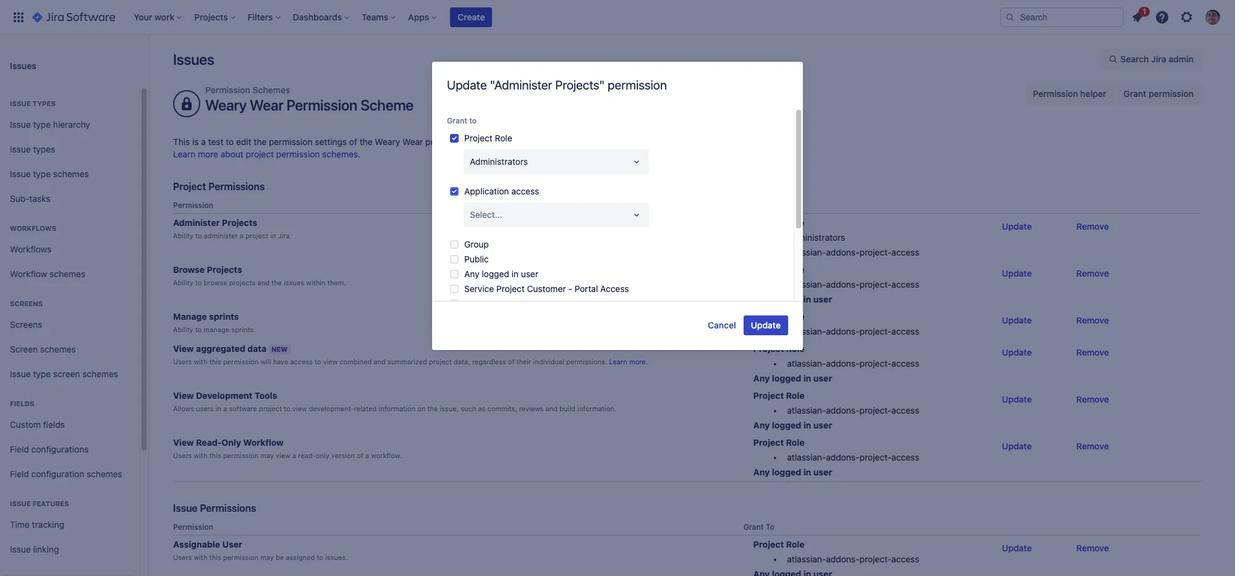 Task type: vqa. For each thing, say whether or not it's contained in the screenshot.
the 'Last'
no



Task type: locate. For each thing, give the bounding box(es) containing it.
1 vertical spatial administrators
[[787, 233, 845, 243]]

of right version
[[357, 452, 363, 460]]

permission down only
[[223, 452, 259, 460]]

with
[[194, 358, 207, 366], [194, 452, 207, 460], [194, 554, 207, 562]]

field down custom
[[10, 444, 29, 455]]

projects
[[222, 218, 257, 228], [207, 265, 242, 275]]

4 remove button from the top
[[1069, 343, 1117, 363]]

0 horizontal spatial administrators
[[470, 156, 528, 167]]

0 vertical spatial with
[[194, 358, 207, 366]]

2 vertical spatial ability
[[173, 326, 193, 334]]

and right projects
[[258, 279, 270, 287]]

addons- for assignable user
[[826, 555, 860, 565]]

atlassian- for view read-only workflow
[[787, 453, 826, 463]]

assignable
[[173, 540, 220, 551]]

with inside view aggregated data new users with this permission will have access to view combined and summarized project data, regardless of their individual permissions. learn more.
[[194, 358, 207, 366]]

6 atlassian- from the top
[[787, 453, 826, 463]]

schemes.
[[322, 149, 361, 160]]

weary up test
[[205, 96, 247, 114]]

a right is
[[201, 137, 206, 147]]

3 remove button from the top
[[1069, 311, 1117, 331]]

4 addons- from the top
[[826, 359, 860, 369]]

users
[[173, 358, 192, 366], [173, 452, 192, 460], [173, 554, 192, 562]]

permission left helper
[[1033, 88, 1078, 99]]

access
[[601, 284, 629, 294]]

project- for view aggregated data
[[860, 359, 892, 369]]

3 with from the top
[[194, 554, 207, 562]]

0 vertical spatial may
[[261, 452, 274, 460]]

this for aggregated
[[209, 358, 221, 366]]

to inside assignable user users with this permission may be assigned to issues.
[[317, 554, 323, 562]]

7 remove from the top
[[1077, 544, 1109, 554]]

update
[[447, 78, 487, 92], [1002, 221, 1032, 232], [1002, 268, 1032, 279], [1002, 315, 1032, 326], [751, 320, 781, 331], [1002, 348, 1032, 358], [1002, 395, 1032, 405], [1002, 442, 1032, 452], [1002, 544, 1032, 554]]

1 view from the top
[[173, 344, 194, 354]]

a inside view development tools allows users in a software project to view development-related information on the issue, such as commits, reviews and build information.
[[223, 405, 227, 413]]

workflows for workflows 'group'
[[10, 224, 56, 233]]

may left read-
[[261, 452, 274, 460]]

0 vertical spatial learn
[[173, 149, 196, 160]]

project left data, on the left of the page
[[429, 358, 452, 366]]

1 vertical spatial project role atlassian-addons-project-access
[[754, 540, 920, 565]]

type
[[33, 119, 51, 130], [33, 169, 51, 179], [33, 369, 51, 379]]

permission up settings at left top
[[287, 96, 358, 114]]

jira.
[[278, 232, 292, 240]]

0 horizontal spatial grant
[[447, 116, 467, 125]]

1 vertical spatial view
[[173, 391, 194, 401]]

this inside view aggregated data new users with this permission will have access to view combined and summarized project data, regardless of their individual permissions. learn more.
[[209, 358, 221, 366]]

addons- for view read-only workflow
[[826, 453, 860, 463]]

search image
[[1005, 12, 1015, 22]]

with down assignable
[[194, 554, 207, 562]]

issue inside issue type screen schemes link
[[10, 369, 31, 379]]

to up about
[[226, 137, 234, 147]]

1 vertical spatial learn
[[609, 358, 628, 366]]

issues up admin permission schemes icon
[[173, 51, 214, 68]]

administrators inside project role administrators atlassian-addons-project-access
[[787, 233, 845, 243]]

0 horizontal spatial wear
[[250, 96, 284, 114]]

users for aggregated
[[173, 358, 192, 366]]

weary down the scheme
[[375, 137, 400, 147]]

0 vertical spatial workflow
[[10, 269, 47, 279]]

this down assignable
[[209, 554, 221, 562]]

ability down manage
[[173, 326, 193, 334]]

scheme
[[361, 96, 414, 114]]

1 horizontal spatial wear
[[403, 137, 423, 147]]

issue type hierarchy link
[[5, 113, 134, 137]]

0 vertical spatial permissions
[[208, 181, 265, 192]]

2 horizontal spatial and
[[546, 405, 558, 413]]

0 vertical spatial weary
[[205, 96, 247, 114]]

of inside view read-only workflow users with this permission may view a read-only version of a workflow.
[[357, 452, 363, 460]]

ability inside administer projects ability to administer a project in jira.
[[173, 232, 193, 240]]

1 vertical spatial field
[[10, 469, 29, 480]]

combined
[[340, 358, 372, 366]]

2 ability from the top
[[173, 279, 193, 287]]

of left their
[[508, 358, 515, 366]]

wear
[[250, 96, 284, 114], [403, 137, 423, 147]]

workflows down sub-tasks
[[10, 224, 56, 233]]

create button
[[450, 7, 493, 27]]

2 project- from the top
[[860, 280, 892, 290]]

1 vertical spatial workflow
[[243, 438, 284, 448]]

permission helper
[[1033, 88, 1107, 99]]

helper
[[1081, 88, 1107, 99]]

a inside this is a test to edit the permission settings of the weary wear project learn more about project permission schemes.
[[201, 137, 206, 147]]

schemes
[[53, 169, 89, 179], [50, 269, 85, 279], [40, 344, 76, 355], [82, 369, 118, 379], [87, 469, 122, 480]]

projects for administer projects
[[222, 218, 257, 228]]

Search field
[[1001, 7, 1124, 27]]

atlassian- for view development tools
[[787, 406, 826, 416]]

7 addons- from the top
[[826, 555, 860, 565]]

0 horizontal spatial weary
[[205, 96, 247, 114]]

grant to
[[447, 116, 477, 125]]

this down "aggregated"
[[209, 358, 221, 366]]

1 vertical spatial workflows
[[10, 244, 52, 255]]

and right combined
[[374, 358, 386, 366]]

customer
[[527, 284, 566, 294]]

the up 'schemes.'
[[360, 137, 373, 147]]

1 vertical spatial projects
[[207, 265, 242, 275]]

any inside group public any logged in user service project customer - portal access reporter
[[464, 269, 480, 279]]

permission down settings at left top
[[276, 149, 320, 160]]

1 vertical spatial and
[[374, 358, 386, 366]]

to inside this is a test to edit the permission settings of the weary wear project learn more about project permission schemes.
[[226, 137, 234, 147]]

manage sprints ability to manage sprints.
[[173, 312, 256, 334]]

users down assignable
[[173, 554, 192, 562]]

access inside project role administrators atlassian-addons-project-access
[[892, 247, 920, 258]]

the up learn more about project permission schemes. link
[[254, 137, 267, 147]]

schemes up issue type screen schemes
[[40, 344, 76, 355]]

custom
[[10, 420, 41, 430]]

0 vertical spatial view
[[323, 358, 338, 366]]

field up "issue features"
[[10, 469, 29, 480]]

logged for ability
[[772, 294, 802, 305]]

workflow down workflows link
[[10, 269, 47, 279]]

2 addons- from the top
[[826, 280, 860, 290]]

0 vertical spatial screens
[[10, 300, 43, 308]]

4 atlassian- from the top
[[787, 359, 826, 369]]

administrators inside update "administer projects" permission "dialog"
[[470, 156, 528, 167]]

remove button for manage sprints
[[1069, 311, 1117, 331]]

2 horizontal spatial view
[[323, 358, 338, 366]]

view inside view read-only workflow users with this permission may view a read-only version of a workflow.
[[276, 452, 291, 460]]

schemes down workflows link
[[50, 269, 85, 279]]

to inside update "administer projects" permission "dialog"
[[469, 116, 477, 125]]

field for field configuration schemes
[[10, 469, 29, 480]]

logged
[[482, 269, 509, 279], [772, 294, 802, 305], [772, 374, 802, 384], [772, 421, 802, 431], [772, 468, 802, 478]]

5 remove button from the top
[[1069, 390, 1117, 410]]

2 type from the top
[[33, 169, 51, 179]]

1 vertical spatial with
[[194, 452, 207, 460]]

update "administer projects" permission
[[447, 78, 667, 92]]

issues up 'issue types'
[[10, 60, 36, 71]]

users down manage
[[173, 358, 192, 366]]

2 vertical spatial with
[[194, 554, 207, 562]]

screen schemes
[[10, 344, 76, 355]]

schemes down issue types link
[[53, 169, 89, 179]]

grant
[[1124, 88, 1147, 99], [447, 116, 467, 125], [744, 523, 764, 533]]

project down edit in the left top of the page
[[246, 149, 274, 160]]

3 project- from the top
[[860, 327, 892, 337]]

to down administer
[[195, 232, 202, 240]]

issue type screen schemes
[[10, 369, 118, 379]]

0 vertical spatial and
[[258, 279, 270, 287]]

permission down the user
[[223, 554, 259, 562]]

none text field inside update "administer projects" permission "dialog"
[[470, 209, 472, 221]]

and
[[258, 279, 270, 287], [374, 358, 386, 366], [546, 405, 558, 413]]

manage
[[173, 312, 207, 322]]

service
[[464, 284, 494, 294]]

1 ability from the top
[[173, 232, 193, 240]]

view inside view development tools allows users in a software project to view development-related information on the issue, such as commits, reviews and build information.
[[173, 391, 194, 401]]

users inside view aggregated data new users with this permission will have access to view combined and summarized project data, regardless of their individual permissions. learn more.
[[173, 358, 192, 366]]

5 addons- from the top
[[826, 406, 860, 416]]

type up tasks
[[33, 169, 51, 179]]

1 screens from the top
[[10, 300, 43, 308]]

4 remove from the top
[[1077, 348, 1109, 358]]

administer
[[173, 218, 220, 228]]

0 vertical spatial users
[[173, 358, 192, 366]]

3 remove from the top
[[1077, 315, 1109, 326]]

3 view from the top
[[173, 438, 194, 448]]

with down read-
[[194, 452, 207, 460]]

1 vertical spatial view
[[292, 405, 307, 413]]

type for hierarchy
[[33, 119, 51, 130]]

project- inside project role administrators atlassian-addons-project-access
[[860, 247, 892, 258]]

project role atlassian-addons-project-access any logged in user for development
[[754, 391, 920, 431]]

issue linking link
[[5, 538, 134, 563]]

1 remove from the top
[[1077, 221, 1109, 232]]

3 users from the top
[[173, 554, 192, 562]]

7 remove button from the top
[[1069, 539, 1117, 559]]

permissions down about
[[208, 181, 265, 192]]

ability
[[173, 232, 193, 240], [173, 279, 193, 287], [173, 326, 193, 334]]

0 horizontal spatial and
[[258, 279, 270, 287]]

1 vertical spatial ability
[[173, 279, 193, 287]]

project permissions
[[173, 181, 265, 192]]

ability for manage sprints
[[173, 326, 193, 334]]

2 vertical spatial grant
[[744, 523, 764, 533]]

grant down search
[[1124, 88, 1147, 99]]

learn down this
[[173, 149, 196, 160]]

read-
[[298, 452, 316, 460]]

view left development- in the bottom of the page
[[292, 405, 307, 413]]

project
[[464, 133, 493, 143], [173, 181, 206, 192], [754, 218, 784, 228], [754, 265, 784, 275], [497, 284, 525, 294], [754, 312, 784, 322], [754, 344, 784, 354], [754, 391, 784, 401], [754, 438, 784, 448], [754, 540, 784, 551]]

1 vertical spatial this
[[209, 452, 221, 460]]

0 vertical spatial administrators
[[470, 156, 528, 167]]

role
[[495, 133, 512, 143], [786, 218, 805, 228], [786, 265, 805, 275], [786, 312, 805, 322], [786, 344, 805, 354], [786, 391, 805, 401], [786, 438, 805, 448], [786, 540, 805, 551]]

2 workflows from the top
[[10, 244, 52, 255]]

and inside view aggregated data new users with this permission will have access to view combined and summarized project data, regardless of their individual permissions. learn more.
[[374, 358, 386, 366]]

any for tools
[[754, 421, 770, 431]]

remove
[[1077, 221, 1109, 232], [1077, 268, 1109, 279], [1077, 315, 1109, 326], [1077, 348, 1109, 358], [1077, 395, 1109, 405], [1077, 442, 1109, 452], [1077, 544, 1109, 554]]

1 horizontal spatial workflow
[[243, 438, 284, 448]]

1 addons- from the top
[[826, 247, 860, 258]]

issue type screen schemes link
[[5, 362, 134, 387]]

type inside screens 'group'
[[33, 369, 51, 379]]

user for ability
[[814, 294, 833, 305]]

grant for grant to
[[744, 523, 764, 533]]

2 field from the top
[[10, 469, 29, 480]]

cancel
[[708, 320, 736, 331]]

1 vertical spatial users
[[173, 452, 192, 460]]

workflows for workflows link
[[10, 244, 52, 255]]

permission down admin
[[1149, 88, 1194, 99]]

to inside browse projects ability to browse projects and the issues within them.
[[195, 279, 202, 287]]

2 view from the top
[[173, 391, 194, 401]]

0 vertical spatial this
[[209, 358, 221, 366]]

projects inside browse projects ability to browse projects and the issues within them.
[[207, 265, 242, 275]]

ability inside manage sprints ability to manage sprints.
[[173, 326, 193, 334]]

this is a test to edit the permission settings of the weary wear project learn more about project permission schemes.
[[173, 137, 454, 160]]

the inside view development tools allows users in a software project to view development-related information on the issue, such as commits, reviews and build information.
[[428, 405, 438, 413]]

issue inside issue type hierarchy link
[[10, 119, 31, 130]]

wear down the 'schemes'
[[250, 96, 284, 114]]

schemes inside workflows 'group'
[[50, 269, 85, 279]]

4 project- from the top
[[860, 359, 892, 369]]

users inside assignable user users with this permission may be assigned to issues.
[[173, 554, 192, 562]]

0 vertical spatial projects
[[222, 218, 257, 228]]

5 atlassian- from the top
[[787, 406, 826, 416]]

0 horizontal spatial issues
[[10, 60, 36, 71]]

the left issues on the left top of page
[[272, 279, 282, 287]]

issue for issue types
[[10, 100, 31, 108]]

2 vertical spatial of
[[357, 452, 363, 460]]

to
[[469, 116, 477, 125], [226, 137, 234, 147], [195, 232, 202, 240], [195, 279, 202, 287], [195, 326, 202, 334], [315, 358, 321, 366], [284, 405, 290, 413], [317, 554, 323, 562]]

a down development at the left bottom of page
[[223, 405, 227, 413]]

edit
[[236, 137, 251, 147]]

0 horizontal spatial view
[[276, 452, 291, 460]]

None text field
[[470, 209, 472, 221]]

remove for manage sprints
[[1077, 315, 1109, 326]]

0 vertical spatial type
[[33, 119, 51, 130]]

5 remove from the top
[[1077, 395, 1109, 405]]

7 atlassian- from the top
[[787, 555, 826, 565]]

view left read-
[[173, 438, 194, 448]]

6 remove from the top
[[1077, 442, 1109, 452]]

1 atlassian- from the top
[[787, 247, 826, 258]]

field
[[10, 444, 29, 455], [10, 469, 29, 480]]

project- for view development tools
[[860, 406, 892, 416]]

admin
[[1169, 54, 1194, 64]]

project left jira.
[[246, 232, 268, 240]]

logged for only
[[772, 468, 802, 478]]

0 horizontal spatial learn
[[173, 149, 196, 160]]

project role atlassian-addons-project-access any logged in user
[[754, 265, 920, 305], [754, 344, 920, 384], [754, 391, 920, 431], [754, 438, 920, 478]]

4 project role atlassian-addons-project-access any logged in user from the top
[[754, 438, 920, 478]]

may left be
[[261, 554, 274, 562]]

2 remove button from the top
[[1069, 264, 1117, 284]]

grant inside update "administer projects" permission "dialog"
[[447, 116, 467, 125]]

screens for screens link
[[10, 319, 42, 330]]

grant up "project role"
[[447, 116, 467, 125]]

1 field from the top
[[10, 444, 29, 455]]

workflows link
[[5, 237, 134, 262]]

1 horizontal spatial issues
[[173, 51, 214, 68]]

view left read-
[[276, 452, 291, 460]]

1 vertical spatial type
[[33, 169, 51, 179]]

1 horizontal spatial and
[[374, 358, 386, 366]]

permissions.
[[566, 358, 607, 366]]

this inside view read-only workflow users with this permission may view a read-only version of a workflow.
[[209, 452, 221, 460]]

issue type schemes link
[[5, 162, 134, 187]]

and left the build
[[546, 405, 558, 413]]

2 horizontal spatial grant
[[1124, 88, 1147, 99]]

ability down the browse on the top of page
[[173, 279, 193, 287]]

6 remove button from the top
[[1069, 437, 1117, 457]]

projects up administer
[[222, 218, 257, 228]]

view left combined
[[323, 358, 338, 366]]

0 horizontal spatial workflow
[[10, 269, 47, 279]]

update button for browse projects
[[995, 264, 1040, 284]]

addons- for view development tools
[[826, 406, 860, 416]]

update for manage sprints
[[1002, 315, 1032, 326]]

2 vertical spatial and
[[546, 405, 558, 413]]

screens up screen
[[10, 319, 42, 330]]

logged for tools
[[772, 421, 802, 431]]

update for view development tools
[[1002, 395, 1032, 405]]

1 horizontal spatial administrators
[[787, 233, 845, 243]]

remove for view aggregated data
[[1077, 348, 1109, 358]]

role inside project role administrators atlassian-addons-project-access
[[786, 218, 805, 228]]

issue type hierarchy
[[10, 119, 90, 130]]

project role
[[464, 133, 512, 143]]

build
[[560, 405, 576, 413]]

1 vertical spatial permissions
[[200, 503, 256, 515]]

permission up learn more about project permission schemes. link
[[269, 137, 313, 147]]

1 horizontal spatial view
[[292, 405, 307, 413]]

project inside project role administrators atlassian-addons-project-access
[[754, 218, 784, 228]]

screen schemes link
[[5, 338, 134, 362]]

in inside administer projects ability to administer a project in jira.
[[270, 232, 276, 240]]

3 project role atlassian-addons-project-access any logged in user from the top
[[754, 391, 920, 431]]

3 this from the top
[[209, 554, 221, 562]]

this down read-
[[209, 452, 221, 460]]

1 may from the top
[[261, 452, 274, 460]]

schemes down field configurations link
[[87, 469, 122, 480]]

permission up administer
[[173, 201, 213, 210]]

grant to
[[744, 523, 775, 533]]

search jira admin
[[1121, 54, 1194, 64]]

permission
[[205, 85, 250, 95], [1033, 88, 1078, 99], [287, 96, 358, 114], [173, 201, 213, 210], [173, 523, 213, 533]]

1 project role atlassian-addons-project-access any logged in user from the top
[[754, 265, 920, 305]]

weary
[[205, 96, 247, 114], [375, 137, 400, 147]]

to down the browse on the top of page
[[195, 279, 202, 287]]

issue inside issue type schemes link
[[10, 169, 31, 179]]

view down manage
[[173, 344, 194, 354]]

7 project- from the top
[[860, 555, 892, 565]]

project- for view read-only workflow
[[860, 453, 892, 463]]

permission inside view aggregated data new users with this permission will have access to view combined and summarized project data, regardless of their individual permissions. learn more.
[[223, 358, 259, 366]]

screen
[[10, 344, 38, 355]]

view inside view aggregated data new users with this permission will have access to view combined and summarized project data, regardless of their individual permissions. learn more.
[[173, 344, 194, 354]]

issue for issue type schemes
[[10, 169, 31, 179]]

grant left to at the right of page
[[744, 523, 764, 533]]

update button for view aggregated data
[[995, 343, 1040, 363]]

search
[[1121, 54, 1149, 64]]

screens link
[[5, 313, 134, 338]]

project down tools
[[259, 405, 282, 413]]

with down "aggregated"
[[194, 358, 207, 366]]

permission down data
[[223, 358, 259, 366]]

5 project- from the top
[[860, 406, 892, 416]]

1 users from the top
[[173, 358, 192, 366]]

1 vertical spatial weary
[[375, 137, 400, 147]]

0 vertical spatial workflows
[[10, 224, 56, 233]]

open image
[[630, 154, 644, 169]]

project
[[425, 137, 454, 147], [246, 149, 274, 160], [246, 232, 268, 240], [429, 358, 452, 366], [259, 405, 282, 413]]

to left 'issues.' at the left of page
[[317, 554, 323, 562]]

of up 'schemes.'
[[349, 137, 357, 147]]

screens down workflow schemes
[[10, 300, 43, 308]]

atlassian- for view aggregated data
[[787, 359, 826, 369]]

1 vertical spatial screens
[[10, 319, 42, 330]]

grant permission button
[[1117, 84, 1202, 104]]

of
[[349, 137, 357, 147], [508, 358, 515, 366], [357, 452, 363, 460]]

6 addons- from the top
[[826, 453, 860, 463]]

2 vertical spatial users
[[173, 554, 192, 562]]

2 project role atlassian-addons-project-access from the top
[[754, 540, 920, 565]]

update "administer projects" permission dialog
[[432, 62, 803, 412]]

issue
[[10, 100, 31, 108], [10, 119, 31, 130], [10, 144, 31, 154], [10, 169, 31, 179], [10, 369, 31, 379], [10, 500, 31, 508], [173, 503, 198, 515], [10, 545, 31, 555]]

learn inside this is a test to edit the permission settings of the weary wear project learn more about project permission schemes.
[[173, 149, 196, 160]]

their
[[517, 358, 532, 366]]

1 horizontal spatial learn
[[609, 358, 628, 366]]

0 vertical spatial view
[[173, 344, 194, 354]]

administer
[[204, 232, 238, 240]]

view inside view read-only workflow users with this permission may view a read-only version of a workflow.
[[173, 438, 194, 448]]

to up view read-only workflow users with this permission may view a read-only version of a workflow.
[[284, 405, 290, 413]]

update button for administer projects
[[995, 217, 1040, 237]]

screens
[[10, 300, 43, 308], [10, 319, 42, 330]]

1 vertical spatial may
[[261, 554, 274, 562]]

role for administer projects
[[786, 218, 805, 228]]

1 project- from the top
[[860, 247, 892, 258]]

with inside view read-only workflow users with this permission may view a read-only version of a workflow.
[[194, 452, 207, 460]]

a right administer
[[240, 232, 244, 240]]

wear down the scheme
[[403, 137, 423, 147]]

of inside this is a test to edit the permission settings of the weary wear project learn more about project permission schemes.
[[349, 137, 357, 147]]

wear inside this is a test to edit the permission settings of the weary wear project learn more about project permission schemes.
[[403, 137, 423, 147]]

update button for view read-only workflow
[[995, 437, 1040, 457]]

project role administrators atlassian-addons-project-access
[[754, 218, 920, 258]]

projects up browse
[[207, 265, 242, 275]]

addons- for browse projects
[[826, 280, 860, 290]]

permissions up the user
[[200, 503, 256, 515]]

admin permission schemes image
[[174, 92, 199, 116]]

atlassian- for assignable user
[[787, 555, 826, 565]]

1 horizontal spatial weary
[[375, 137, 400, 147]]

2 vertical spatial view
[[276, 452, 291, 460]]

this
[[209, 358, 221, 366], [209, 452, 221, 460], [209, 554, 221, 562]]

issue inside issue types link
[[10, 144, 31, 154]]

logged inside group public any logged in user service project customer - portal access reporter
[[482, 269, 509, 279]]

2 screens from the top
[[10, 319, 42, 330]]

a left the workflow.
[[365, 452, 369, 460]]

to right the have
[[315, 358, 321, 366]]

0 vertical spatial project role atlassian-addons-project-access
[[754, 312, 920, 337]]

type down types
[[33, 119, 51, 130]]

users down 'allows'
[[173, 452, 192, 460]]

ability inside browse projects ability to browse projects and the issues within them.
[[173, 279, 193, 287]]

workflow inside 'group'
[[10, 269, 47, 279]]

2 vertical spatial view
[[173, 438, 194, 448]]

fields
[[10, 400, 34, 408]]

in inside view development tools allows users in a software project to view development-related information on the issue, such as commits, reviews and build information.
[[216, 405, 221, 413]]

the right on
[[428, 405, 438, 413]]

permission right projects"
[[608, 78, 667, 92]]

projects
[[229, 279, 256, 287]]

learn left more.
[[609, 358, 628, 366]]

permission right admin permission schemes icon
[[205, 85, 250, 95]]

1 vertical spatial of
[[508, 358, 515, 366]]

workflows up workflow schemes
[[10, 244, 52, 255]]

ability for administer projects
[[173, 232, 193, 240]]

project inside view development tools allows users in a software project to view development-related information on the issue, such as commits, reviews and build information.
[[259, 405, 282, 413]]

type for schemes
[[33, 169, 51, 179]]

custom fields link
[[5, 413, 134, 438]]

project inside administer projects ability to administer a project in jira.
[[246, 232, 268, 240]]

projects inside administer projects ability to administer a project in jira.
[[222, 218, 257, 228]]

6 project- from the top
[[860, 453, 892, 463]]

1 horizontal spatial grant
[[744, 523, 764, 533]]

as
[[478, 405, 486, 413]]

role for browse projects
[[786, 265, 805, 275]]

2 users from the top
[[173, 452, 192, 460]]

grant permission
[[1124, 88, 1194, 99]]

view up 'allows'
[[173, 391, 194, 401]]

2 with from the top
[[194, 452, 207, 460]]

issue inside issue linking link
[[10, 545, 31, 555]]

2 this from the top
[[209, 452, 221, 460]]

1 project role atlassian-addons-project-access from the top
[[754, 312, 920, 337]]

workflow right only
[[243, 438, 284, 448]]

2 vertical spatial type
[[33, 369, 51, 379]]

permissions for project permissions
[[208, 181, 265, 192]]

assignable user users with this permission may be assigned to issues.
[[173, 540, 348, 562]]

view
[[173, 344, 194, 354], [173, 391, 194, 401], [173, 438, 194, 448]]

1 vertical spatial grant
[[447, 116, 467, 125]]

with for aggregated
[[194, 358, 207, 366]]

3 type from the top
[[33, 369, 51, 379]]

0 vertical spatial of
[[349, 137, 357, 147]]

1 remove button from the top
[[1069, 217, 1117, 237]]

2 remove from the top
[[1077, 268, 1109, 279]]

to up "project role"
[[469, 116, 477, 125]]

reporter
[[464, 298, 499, 309]]

0 vertical spatial grant
[[1124, 88, 1147, 99]]

issue type schemes
[[10, 169, 89, 179]]

2 may from the top
[[261, 554, 274, 562]]

grant inside button
[[1124, 88, 1147, 99]]

0 vertical spatial wear
[[250, 96, 284, 114]]

3 ability from the top
[[173, 326, 193, 334]]

access inside view aggregated data new users with this permission will have access to view combined and summarized project data, regardless of their individual permissions. learn more.
[[290, 358, 313, 366]]

1 vertical spatial wear
[[403, 137, 423, 147]]

1 workflows from the top
[[10, 224, 56, 233]]

atlassian- inside project role administrators atlassian-addons-project-access
[[787, 247, 826, 258]]

1 with from the top
[[194, 358, 207, 366]]

0 vertical spatial field
[[10, 444, 29, 455]]

1 this from the top
[[209, 358, 221, 366]]

to inside view aggregated data new users with this permission will have access to view combined and summarized project data, regardless of their individual permissions. learn more.
[[315, 358, 321, 366]]

in inside group public any logged in user service project customer - portal access reporter
[[512, 269, 519, 279]]

2 vertical spatial this
[[209, 554, 221, 562]]

screens group
[[5, 287, 134, 391]]

1 type from the top
[[33, 119, 51, 130]]

0 vertical spatial ability
[[173, 232, 193, 240]]

2 atlassian- from the top
[[787, 280, 826, 290]]

ability down administer
[[173, 232, 193, 240]]

to down manage
[[195, 326, 202, 334]]

learn
[[173, 149, 196, 160], [609, 358, 628, 366]]

jira software image
[[32, 10, 115, 24], [32, 10, 115, 24]]

type left screen
[[33, 369, 51, 379]]

users inside view read-only workflow users with this permission may view a read-only version of a workflow.
[[173, 452, 192, 460]]



Task type: describe. For each thing, give the bounding box(es) containing it.
create
[[458, 11, 485, 22]]

with inside assignable user users with this permission may be assigned to issues.
[[194, 554, 207, 562]]

hierarchy
[[53, 119, 90, 130]]

type for screen
[[33, 369, 51, 379]]

issue for issue permissions
[[173, 503, 198, 515]]

-
[[568, 284, 572, 294]]

about
[[221, 149, 244, 160]]

fields
[[43, 420, 65, 430]]

with for read-
[[194, 452, 207, 460]]

will
[[261, 358, 271, 366]]

issues.
[[325, 554, 348, 562]]

development-
[[309, 405, 354, 413]]

workflow schemes link
[[5, 262, 134, 287]]

create banner
[[0, 0, 1236, 35]]

such
[[461, 405, 476, 413]]

this
[[173, 137, 190, 147]]

grant for grant to
[[447, 116, 467, 125]]

on
[[418, 405, 426, 413]]

the inside browse projects ability to browse projects and the issues within them.
[[272, 279, 282, 287]]

permission helper button
[[1026, 84, 1114, 104]]

"administer
[[490, 78, 552, 92]]

regardless
[[472, 358, 506, 366]]

view for read-
[[173, 438, 194, 448]]

to inside administer projects ability to administer a project in jira.
[[195, 232, 202, 240]]

project- for browse projects
[[860, 280, 892, 290]]

permission inside view read-only workflow users with this permission may view a read-only version of a workflow.
[[223, 452, 259, 460]]

only
[[316, 452, 330, 460]]

allows
[[173, 405, 194, 413]]

browse
[[173, 265, 205, 275]]

remove for view development tools
[[1077, 395, 1109, 405]]

learn inside view aggregated data new users with this permission will have access to view combined and summarized project data, regardless of their individual permissions. learn more.
[[609, 358, 628, 366]]

development
[[196, 391, 252, 401]]

settings
[[315, 137, 347, 147]]

update button for manage sprints
[[995, 311, 1040, 331]]

remove button for browse projects
[[1069, 264, 1117, 284]]

update for assignable user
[[1002, 544, 1032, 554]]

configurations
[[31, 444, 89, 455]]

issues
[[284, 279, 304, 287]]

read-
[[196, 438, 222, 448]]

may inside view read-only workflow users with this permission may view a read-only version of a workflow.
[[261, 452, 274, 460]]

issue types
[[10, 100, 56, 108]]

project role atlassian-addons-project-access any logged in user for read-
[[754, 438, 920, 478]]

a left read-
[[293, 452, 296, 460]]

remove for browse projects
[[1077, 268, 1109, 279]]

browse projects ability to browse projects and the issues within them.
[[173, 265, 346, 287]]

update button for view development tools
[[995, 390, 1040, 410]]

to inside view development tools allows users in a software project to view development-related information on the issue, such as commits, reviews and build information.
[[284, 405, 290, 413]]

update for view aggregated data
[[1002, 348, 1032, 358]]

search jira admin image
[[1109, 54, 1118, 64]]

workflow inside view read-only workflow users with this permission may view a read-only version of a workflow.
[[243, 438, 284, 448]]

project inside view aggregated data new users with this permission will have access to view combined and summarized project data, regardless of their individual permissions. learn more.
[[429, 358, 452, 366]]

more
[[198, 149, 218, 160]]

summarized
[[388, 358, 427, 366]]

remove for view read-only workflow
[[1077, 442, 1109, 452]]

permissions for issue permissions
[[200, 503, 256, 515]]

information.
[[578, 405, 617, 413]]

schemes
[[253, 85, 290, 95]]

remove button for assignable user
[[1069, 539, 1117, 559]]

projects"
[[555, 78, 605, 92]]

custom fields
[[10, 420, 65, 430]]

tools
[[255, 391, 277, 401]]

tracking
[[32, 520, 64, 530]]

learn more about project permission schemes. link
[[173, 149, 361, 160]]

issue for issue type screen schemes
[[10, 369, 31, 379]]

field configuration schemes link
[[5, 463, 134, 487]]

fields group
[[5, 387, 134, 491]]

field configurations link
[[5, 438, 134, 463]]

reviews
[[519, 405, 544, 413]]

update for view read-only workflow
[[1002, 442, 1032, 452]]

remove button for view development tools
[[1069, 390, 1117, 410]]

update for administer projects
[[1002, 221, 1032, 232]]

select...
[[470, 209, 503, 220]]

issue for issue types
[[10, 144, 31, 154]]

schemes inside fields "group"
[[87, 469, 122, 480]]

field for field configurations
[[10, 444, 29, 455]]

update for browse projects
[[1002, 268, 1032, 279]]

issue types group
[[5, 87, 134, 215]]

field configurations
[[10, 444, 89, 455]]

permission inside button
[[1149, 88, 1194, 99]]

weary inside this is a test to edit the permission settings of the weary wear project learn more about project permission schemes.
[[375, 137, 400, 147]]

to
[[766, 523, 775, 533]]

manage
[[204, 326, 230, 334]]

schemes right screen
[[82, 369, 118, 379]]

project down grant to
[[425, 137, 454, 147]]

view for aggregated
[[173, 344, 194, 354]]

view read-only workflow users with this permission may view a read-only version of a workflow.
[[173, 438, 402, 460]]

remove for administer projects
[[1077, 221, 1109, 232]]

issue for issue type hierarchy
[[10, 119, 31, 130]]

view for development
[[173, 391, 194, 401]]

wear inside permission schemes weary wear permission scheme
[[250, 96, 284, 114]]

permission inside assignable user users with this permission may be assigned to issues.
[[223, 554, 259, 562]]

test
[[208, 137, 224, 147]]

sub-
[[10, 193, 29, 204]]

permission schemes weary wear permission scheme
[[205, 85, 414, 114]]

a inside administer projects ability to administer a project in jira.
[[240, 232, 244, 240]]

public
[[464, 254, 489, 264]]

cancel button
[[701, 316, 744, 336]]

schemes inside issue types group
[[53, 169, 89, 179]]

view inside view aggregated data new users with this permission will have access to view combined and summarized project data, regardless of their individual permissions. learn more.
[[323, 358, 338, 366]]

tasks
[[29, 193, 50, 204]]

and inside browse projects ability to browse projects and the issues within them.
[[258, 279, 270, 287]]

3 atlassian- from the top
[[787, 327, 826, 337]]

view aggregated data new users with this permission will have access to view combined and summarized project data, regardless of their individual permissions. learn more.
[[173, 344, 648, 366]]

project- for assignable user
[[860, 555, 892, 565]]

primary element
[[7, 0, 1001, 34]]

role for view development tools
[[786, 391, 805, 401]]

application access
[[464, 186, 539, 196]]

role for view aggregated data
[[786, 344, 805, 354]]

any for ability
[[754, 294, 770, 305]]

version
[[331, 452, 355, 460]]

issue linking
[[10, 545, 59, 555]]

any for only
[[754, 468, 770, 478]]

may inside assignable user users with this permission may be assigned to issues.
[[261, 554, 274, 562]]

portal
[[575, 284, 598, 294]]

this for read-
[[209, 452, 221, 460]]

remove button for view read-only workflow
[[1069, 437, 1117, 457]]

permission inside permission helper button
[[1033, 88, 1078, 99]]

3 addons- from the top
[[826, 327, 860, 337]]

project role atlassian-addons-project-access any logged in user for projects
[[754, 265, 920, 305]]

workflows group
[[5, 211, 134, 291]]

role for view read-only workflow
[[786, 438, 805, 448]]

sprints.
[[231, 326, 256, 334]]

open image
[[630, 208, 644, 222]]

commits,
[[488, 405, 517, 413]]

features
[[33, 500, 69, 508]]

remove for assignable user
[[1077, 544, 1109, 554]]

permission up assignable
[[173, 523, 213, 533]]

to inside manage sprints ability to manage sprints.
[[195, 326, 202, 334]]

screen
[[53, 369, 80, 379]]

sprints
[[209, 312, 239, 322]]

application
[[464, 186, 509, 196]]

group
[[464, 239, 489, 250]]

remove button for view aggregated data
[[1069, 343, 1117, 363]]

field configuration schemes
[[10, 469, 122, 480]]

be
[[276, 554, 284, 562]]

sub-tasks link
[[5, 187, 134, 211]]

projects for browse projects
[[207, 265, 242, 275]]

grant for grant permission
[[1124, 88, 1147, 99]]

access inside update "administer projects" permission "dialog"
[[512, 186, 539, 196]]

role for assignable user
[[786, 540, 805, 551]]

atlassian- for browse projects
[[787, 280, 826, 290]]

ability for browse projects
[[173, 279, 193, 287]]

time
[[10, 520, 30, 530]]

issue features group
[[5, 487, 134, 566]]

of inside view aggregated data new users with this permission will have access to view combined and summarized project data, regardless of their individual permissions. learn more.
[[508, 358, 515, 366]]

issue,
[[440, 405, 459, 413]]

user for only
[[814, 468, 833, 478]]

within
[[306, 279, 326, 287]]

new
[[271, 346, 288, 354]]

2 project role atlassian-addons-project-access any logged in user from the top
[[754, 344, 920, 384]]

and inside view development tools allows users in a software project to view development-related information on the issue, such as commits, reviews and build information.
[[546, 405, 558, 413]]

users
[[196, 405, 214, 413]]

users for read-
[[173, 452, 192, 460]]

issue for issue linking
[[10, 545, 31, 555]]

more.
[[629, 358, 648, 366]]

time tracking link
[[5, 513, 134, 538]]

project inside group public any logged in user service project customer - portal access reporter
[[497, 284, 525, 294]]

issue for issue features
[[10, 500, 31, 508]]

configuration
[[31, 469, 84, 480]]

user for tools
[[814, 421, 833, 431]]

group public any logged in user service project customer - portal access reporter
[[464, 239, 629, 309]]

administer projects ability to administer a project in jira.
[[173, 218, 292, 240]]

user inside group public any logged in user service project customer - portal access reporter
[[521, 269, 539, 279]]

role inside update "administer projects" permission "dialog"
[[495, 133, 512, 143]]

screens for screens 'group'
[[10, 300, 43, 308]]

1
[[1143, 6, 1146, 16]]

issue features
[[10, 500, 69, 508]]

view inside view development tools allows users in a software project to view development-related information on the issue, such as commits, reviews and build information.
[[292, 405, 307, 413]]

them.
[[328, 279, 346, 287]]

permission inside "dialog"
[[608, 78, 667, 92]]

this inside assignable user users with this permission may be assigned to issues.
[[209, 554, 221, 562]]

issue types link
[[5, 137, 134, 162]]

search jira admin button
[[1101, 49, 1202, 69]]

addons- inside project role administrators atlassian-addons-project-access
[[826, 247, 860, 258]]

remove button for administer projects
[[1069, 217, 1117, 237]]

weary inside permission schemes weary wear permission scheme
[[205, 96, 247, 114]]

addons- for view aggregated data
[[826, 359, 860, 369]]

update button for assignable user
[[995, 539, 1040, 559]]

user
[[222, 540, 242, 551]]



